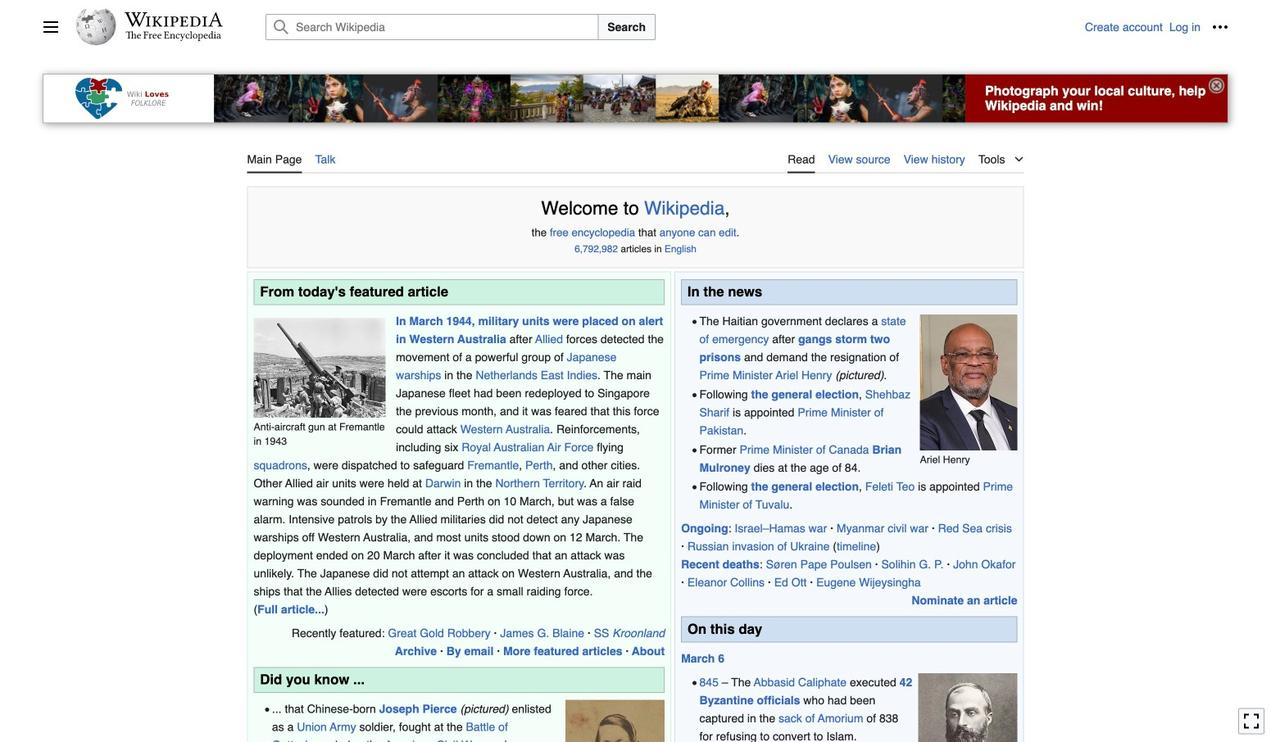 Task type: describe. For each thing, give the bounding box(es) containing it.
joseph pierce image
[[566, 701, 665, 743]]

fullscreen image
[[1244, 714, 1260, 730]]

Search Wikipedia search field
[[266, 14, 599, 40]]

wikipedia image
[[125, 12, 223, 27]]

the free encyclopedia image
[[126, 31, 222, 42]]

menu image
[[43, 19, 59, 35]]

anti-aircraft gun at fremantle in 1943 image
[[254, 318, 386, 418]]

hide image
[[1209, 78, 1225, 94]]



Task type: vqa. For each thing, say whether or not it's contained in the screenshot.
Joseph Pierce image
yes



Task type: locate. For each thing, give the bounding box(es) containing it.
main content
[[43, 143, 1229, 743]]

william speirs bruce image
[[919, 674, 1018, 743]]

log in and more options image
[[1212, 19, 1229, 35]]

None search field
[[246, 14, 1085, 40]]

ariel henry in 2023 image
[[920, 315, 1018, 451]]

personal tools navigation
[[1085, 14, 1234, 40]]



